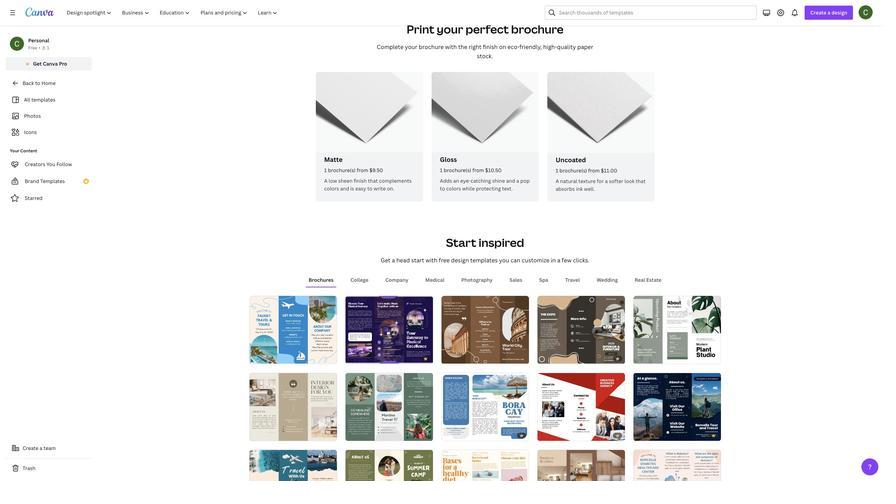 Task type: vqa. For each thing, say whether or not it's contained in the screenshot.
From inside the Matte 1 brochure(s) from $9.50
yes



Task type: describe. For each thing, give the bounding box(es) containing it.
of for red creative business trifold brochure image
[[545, 433, 549, 438]]

head
[[397, 256, 410, 264]]

print
[[407, 22, 435, 37]]

green olive minimalis modern trip promotion trifold brochure image
[[345, 373, 433, 441]]

0 horizontal spatial templates
[[31, 96, 55, 103]]

can
[[511, 256, 520, 264]]

your
[[10, 148, 19, 154]]

the
[[458, 43, 467, 51]]

few
[[562, 256, 572, 264]]

uncoated image
[[547, 72, 655, 153]]

aesthetic purple modern music studio trifold brochure image
[[345, 296, 433, 364]]

content
[[20, 148, 37, 154]]

creators
[[25, 161, 45, 168]]

friendly,
[[520, 43, 542, 51]]

natural
[[560, 178, 577, 184]]

clicks.
[[573, 256, 590, 264]]

all templates
[[24, 96, 55, 103]]

brochure(s) for matte
[[328, 167, 356, 174]]

back to home link
[[6, 76, 92, 90]]

of for grey and green modern plant studio trifold brochure image at the bottom right of page
[[641, 356, 645, 361]]

start
[[446, 235, 476, 250]]

home
[[41, 80, 56, 86]]

icons link
[[10, 126, 88, 139]]

well.
[[584, 186, 595, 192]]

1 inside gloss 1 brochure(s) from $10.50
[[440, 167, 443, 174]]

canva
[[43, 60, 58, 67]]

that inside a natural texture for a softer look that absorbs ink well.
[[636, 178, 646, 184]]

free
[[439, 256, 450, 264]]

finish inside the a low sheen finish that complements colors and is easy to write on.
[[354, 178, 367, 184]]

of for brown creative world city tour trifold brochure image
[[449, 356, 453, 361]]

protecting
[[476, 185, 501, 192]]

right
[[469, 43, 482, 51]]

uncoated 1 brochure(s) from $11.00
[[556, 156, 617, 174]]

a for uncoated
[[556, 178, 559, 184]]

red creative business trifold brochure image
[[537, 373, 625, 441]]

christina overa image
[[859, 5, 873, 19]]

1 vertical spatial with
[[426, 256, 438, 264]]

a natural texture for a softer look that absorbs ink well.
[[556, 178, 646, 192]]

real estate button
[[632, 273, 665, 287]]

with inside complete your brochure with the right finish on eco-friendly, high-quality paper stock.
[[445, 43, 457, 51]]

gloss
[[440, 155, 457, 164]]

$10.50
[[485, 167, 502, 174]]

creators you follow link
[[6, 157, 92, 172]]

a low sheen finish that complements colors and is easy to write on.
[[324, 178, 412, 192]]

an
[[453, 178, 459, 184]]

1 of 2 for brown creative world city tour trifold brochure image
[[446, 356, 456, 361]]

pink and blue modern travelling promotion trifold brochure image
[[249, 451, 337, 482]]

complements
[[379, 178, 412, 184]]

2 for green olive minimalis modern trip promotion trifold brochure image
[[358, 433, 360, 438]]

2 for grey and green modern plant studio trifold brochure image at the bottom right of page
[[646, 356, 648, 361]]

you
[[46, 161, 55, 168]]

you
[[499, 256, 509, 264]]

college button
[[348, 273, 371, 287]]

start
[[411, 256, 424, 264]]

blue simple creative travel trifold brochure image
[[249, 296, 337, 364]]

trash link
[[6, 462, 92, 476]]

get canva pro button
[[6, 57, 92, 71]]

texture
[[579, 178, 596, 184]]

easy
[[355, 185, 366, 192]]

1 of 2 for brown cream creative interior trifold brochure image
[[542, 356, 552, 361]]

absorbs
[[556, 186, 575, 192]]

2 for brown cream creative interior trifold brochure image
[[550, 356, 552, 361]]

get a head start with free design templates you can customize in a few clicks.
[[381, 256, 590, 264]]

1 of 2 for green olive minimalis modern trip promotion trifold brochure image
[[350, 433, 360, 438]]

get canva pro
[[33, 60, 67, 67]]

brown modern interior brochure image
[[537, 451, 625, 482]]

perfect
[[466, 22, 509, 37]]

2 for red creative business trifold brochure image
[[550, 433, 552, 438]]

brochures button
[[306, 273, 336, 287]]

sheen
[[338, 178, 353, 184]]

free •
[[28, 45, 40, 51]]

softer
[[609, 178, 623, 184]]

on.
[[387, 185, 395, 192]]

of for brown cream creative interior trifold brochure image
[[545, 356, 549, 361]]

matte image
[[316, 72, 423, 153]]

sales button
[[507, 273, 525, 287]]

brochure(s) for gloss
[[444, 167, 471, 174]]

get for get canva pro
[[33, 60, 42, 67]]

0 vertical spatial brochure
[[511, 22, 564, 37]]

1 of 2 for the blue creative tour and travel trifold brochure image
[[638, 433, 648, 438]]

brown cream creative interior trifold brochure image
[[537, 296, 625, 364]]

college
[[351, 277, 369, 283]]

a for matte
[[324, 178, 328, 184]]

2 for blue simple creative travel trifold brochure 'image'
[[262, 356, 264, 361]]

brochure inside complete your brochure with the right finish on eco-friendly, high-quality paper stock.
[[419, 43, 444, 51]]

pro
[[59, 60, 67, 67]]

eco-
[[508, 43, 520, 51]]

ink
[[576, 186, 583, 192]]

your content
[[10, 148, 37, 154]]

matte 1 brochure(s) from $9.50
[[324, 155, 383, 174]]

text.
[[502, 185, 513, 192]]

shine
[[492, 178, 505, 184]]

while
[[462, 185, 475, 192]]

estate
[[646, 277, 662, 283]]

green and brown modern summer camp trifold brochure image
[[345, 451, 433, 482]]

on
[[499, 43, 506, 51]]

adds
[[440, 178, 452, 184]]

blue orange creative diabetes trifold brochure image
[[633, 450, 721, 482]]

create a design
[[811, 9, 848, 16]]

2 for brown creative world city tour trifold brochure image
[[454, 356, 456, 361]]

that inside the a low sheen finish that complements colors and is easy to write on.
[[368, 178, 378, 184]]

look
[[625, 178, 635, 184]]

stock.
[[477, 52, 493, 60]]

brand templates
[[25, 178, 65, 185]]

brown creative world city tour trifold brochure image
[[441, 296, 529, 364]]

your for print
[[437, 22, 463, 37]]

and inside the a low sheen finish that complements colors and is easy to write on.
[[340, 185, 349, 192]]

create a design button
[[805, 6, 853, 20]]

spa button
[[537, 273, 551, 287]]

write
[[374, 185, 386, 192]]



Task type: locate. For each thing, give the bounding box(es) containing it.
brochure(s) up an
[[444, 167, 471, 174]]

0 vertical spatial templates
[[31, 96, 55, 103]]

brochure(s) down uncoated
[[560, 167, 587, 174]]

of for blue simple creative travel trifold brochure 'image'
[[257, 356, 261, 361]]

2 horizontal spatial to
[[440, 185, 445, 192]]

1 of 2 for grey and green modern plant studio trifold brochure image at the bottom right of page
[[638, 356, 648, 361]]

low
[[329, 178, 337, 184]]

0 vertical spatial finish
[[483, 43, 498, 51]]

0 horizontal spatial that
[[368, 178, 378, 184]]

a inside adds an eye-catching shine and a pop to colors while protecting text.
[[517, 178, 519, 184]]

1 horizontal spatial create
[[811, 9, 827, 16]]

1 vertical spatial templates
[[470, 256, 498, 264]]

brochure down print
[[419, 43, 444, 51]]

get left canva
[[33, 60, 42, 67]]

0 horizontal spatial design
[[451, 256, 469, 264]]

wedding button
[[594, 273, 621, 287]]

company
[[385, 277, 409, 283]]

1 horizontal spatial a
[[556, 178, 559, 184]]

a
[[324, 178, 328, 184], [556, 178, 559, 184]]

photos
[[24, 113, 41, 119]]

colors inside adds an eye-catching shine and a pop to colors while protecting text.
[[446, 185, 461, 192]]

templates right all
[[31, 96, 55, 103]]

your inside complete your brochure with the right finish on eco-friendly, high-quality paper stock.
[[405, 43, 417, 51]]

travel button
[[563, 273, 583, 287]]

None search field
[[545, 6, 757, 20]]

for
[[597, 178, 604, 184]]

pop
[[520, 178, 530, 184]]

3 brochure(s) from the left
[[560, 167, 587, 174]]

of for aesthetic purple modern music studio trifold brochure image
[[353, 356, 357, 361]]

design
[[832, 9, 848, 16], [451, 256, 469, 264]]

with left "the"
[[445, 43, 457, 51]]

1 horizontal spatial design
[[832, 9, 848, 16]]

1 inside matte 1 brochure(s) from $9.50
[[324, 167, 327, 174]]

personal
[[28, 37, 49, 44]]

get inside button
[[33, 60, 42, 67]]

travel
[[565, 277, 580, 283]]

and inside adds an eye-catching shine and a pop to colors while protecting text.
[[506, 178, 515, 184]]

matte
[[324, 155, 343, 164]]

complete
[[377, 43, 404, 51]]

1 horizontal spatial with
[[445, 43, 457, 51]]

2 that from the left
[[636, 178, 646, 184]]

wedding
[[597, 277, 618, 283]]

of for the blue creative tour and travel trifold brochure image
[[641, 433, 645, 438]]

real
[[635, 277, 645, 283]]

0 horizontal spatial your
[[405, 43, 417, 51]]

all
[[24, 96, 30, 103]]

real estate
[[635, 277, 662, 283]]

colors inside the a low sheen finish that complements colors and is easy to write on.
[[324, 185, 339, 192]]

create for create a team
[[23, 445, 38, 452]]

that up write
[[368, 178, 378, 184]]

0 horizontal spatial colors
[[324, 185, 339, 192]]

that
[[368, 178, 378, 184], [636, 178, 646, 184]]

from up the for
[[588, 167, 600, 174]]

of
[[257, 356, 261, 361], [353, 356, 357, 361], [449, 356, 453, 361], [545, 356, 549, 361], [641, 356, 645, 361], [353, 433, 357, 438], [545, 433, 549, 438], [641, 433, 645, 438]]

brochure(s) inside gloss 1 brochure(s) from $10.50
[[444, 167, 471, 174]]

that right look
[[636, 178, 646, 184]]

a inside a natural texture for a softer look that absorbs ink well.
[[556, 178, 559, 184]]

and up text.
[[506, 178, 515, 184]]

brown modern interior trifold brochure image
[[249, 373, 337, 441]]

2 for the blue creative tour and travel trifold brochure image
[[646, 433, 648, 438]]

0 horizontal spatial finish
[[354, 178, 367, 184]]

2 for aesthetic purple modern music studio trifold brochure image
[[358, 356, 360, 361]]

trash
[[23, 465, 36, 472]]

0 vertical spatial with
[[445, 43, 457, 51]]

1 horizontal spatial to
[[368, 185, 373, 192]]

1 horizontal spatial that
[[636, 178, 646, 184]]

1 horizontal spatial your
[[437, 22, 463, 37]]

from
[[357, 167, 368, 174], [473, 167, 484, 174], [588, 167, 600, 174]]

1 horizontal spatial from
[[473, 167, 484, 174]]

1 horizontal spatial brochure(s)
[[444, 167, 471, 174]]

1 horizontal spatial finish
[[483, 43, 498, 51]]

your down print
[[405, 43, 417, 51]]

0 horizontal spatial and
[[340, 185, 349, 192]]

gloss image
[[432, 72, 539, 153]]

high-
[[543, 43, 557, 51]]

1 of 2 for red creative business trifold brochure image
[[542, 433, 552, 438]]

finish inside complete your brochure with the right finish on eco-friendly, high-quality paper stock.
[[483, 43, 498, 51]]

$11.00
[[601, 167, 617, 174]]

0 vertical spatial get
[[33, 60, 42, 67]]

your up "the"
[[437, 22, 463, 37]]

all templates link
[[10, 93, 88, 107]]

1 vertical spatial brochure
[[419, 43, 444, 51]]

colors down an
[[446, 185, 461, 192]]

1 horizontal spatial templates
[[470, 256, 498, 264]]

1 horizontal spatial get
[[381, 256, 391, 264]]

colors down low
[[324, 185, 339, 192]]

inspired
[[479, 235, 524, 250]]

brochure(s) up 'sheen'
[[328, 167, 356, 174]]

quality
[[557, 43, 576, 51]]

from for gloss
[[473, 167, 484, 174]]

to right back
[[35, 80, 40, 86]]

back to home
[[23, 80, 56, 86]]

free
[[28, 45, 37, 51]]

create inside dropdown button
[[811, 9, 827, 16]]

to inside adds an eye-catching shine and a pop to colors while protecting text.
[[440, 185, 445, 192]]

in
[[551, 256, 556, 264]]

from up 'catching'
[[473, 167, 484, 174]]

1 from from the left
[[357, 167, 368, 174]]

1 vertical spatial get
[[381, 256, 391, 264]]

1 horizontal spatial brochure
[[511, 22, 564, 37]]

2 horizontal spatial brochure(s)
[[560, 167, 587, 174]]

of for green olive minimalis modern trip promotion trifold brochure image
[[353, 433, 357, 438]]

print your perfect brochure
[[407, 22, 564, 37]]

brochure(s) inside matte 1 brochure(s) from $9.50
[[328, 167, 356, 174]]

1 horizontal spatial and
[[506, 178, 515, 184]]

brand
[[25, 178, 39, 185]]

brochure(s) for uncoated
[[560, 167, 587, 174]]

2 a from the left
[[556, 178, 559, 184]]

0 vertical spatial create
[[811, 9, 827, 16]]

grey and green modern plant studio trifold brochure image
[[633, 296, 721, 364]]

1 of 2 for blue simple creative travel trifold brochure 'image'
[[254, 356, 264, 361]]

from left $9.50
[[357, 167, 368, 174]]

from for matte
[[357, 167, 368, 174]]

a inside button
[[40, 445, 42, 452]]

0 vertical spatial your
[[437, 22, 463, 37]]

0 vertical spatial and
[[506, 178, 515, 184]]

1 colors from the left
[[324, 185, 339, 192]]

from for uncoated
[[588, 167, 600, 174]]

brand templates link
[[6, 174, 92, 189]]

a inside the a low sheen finish that complements colors and is easy to write on.
[[324, 178, 328, 184]]

1 brochure(s) from the left
[[328, 167, 356, 174]]

a left low
[[324, 178, 328, 184]]

is
[[350, 185, 354, 192]]

finish up easy at the top left of page
[[354, 178, 367, 184]]

2 brochure(s) from the left
[[444, 167, 471, 174]]

get left head
[[381, 256, 391, 264]]

customize
[[522, 256, 550, 264]]

1 vertical spatial your
[[405, 43, 417, 51]]

to down the adds
[[440, 185, 445, 192]]

from inside gloss 1 brochure(s) from $10.50
[[473, 167, 484, 174]]

Search search field
[[559, 6, 752, 19]]

brochure(s) inside uncoated 1 brochure(s) from $11.00
[[560, 167, 587, 174]]

1 inside uncoated 1 brochure(s) from $11.00
[[556, 167, 558, 174]]

0 horizontal spatial get
[[33, 60, 42, 67]]

2 colors from the left
[[446, 185, 461, 192]]

starred
[[25, 195, 43, 202]]

2 horizontal spatial from
[[588, 167, 600, 174]]

gloss 1 brochure(s) from $10.50
[[440, 155, 502, 174]]

sales
[[510, 277, 522, 283]]

0 horizontal spatial brochure
[[419, 43, 444, 51]]

follow
[[56, 161, 72, 168]]

paper
[[578, 43, 594, 51]]

starred link
[[6, 191, 92, 205]]

0 horizontal spatial brochure(s)
[[328, 167, 356, 174]]

back
[[23, 80, 34, 86]]

1 horizontal spatial colors
[[446, 185, 461, 192]]

spa
[[539, 277, 548, 283]]

1 a from the left
[[324, 178, 328, 184]]

your
[[437, 22, 463, 37], [405, 43, 417, 51]]

with left free
[[426, 256, 438, 264]]

get
[[33, 60, 42, 67], [381, 256, 391, 264]]

0 horizontal spatial from
[[357, 167, 368, 174]]

orange and beige healthy diet modern user information brochure image
[[441, 450, 529, 482]]

2 from from the left
[[473, 167, 484, 174]]

get for get a head start with free design templates you can customize in a few clicks.
[[381, 256, 391, 264]]

create a team
[[23, 445, 56, 452]]

company button
[[383, 273, 411, 287]]

design inside dropdown button
[[832, 9, 848, 16]]

0 horizontal spatial a
[[324, 178, 328, 184]]

templates down start inspired
[[470, 256, 498, 264]]

a up absorbs
[[556, 178, 559, 184]]

medical
[[426, 277, 445, 283]]

icons
[[24, 129, 37, 136]]

and left is
[[340, 185, 349, 192]]

0 horizontal spatial to
[[35, 80, 40, 86]]

0 horizontal spatial with
[[426, 256, 438, 264]]

3 from from the left
[[588, 167, 600, 174]]

to right easy at the top left of page
[[368, 185, 373, 192]]

brochures
[[309, 277, 334, 283]]

modern minimalist travel trifold brochure image
[[441, 373, 529, 441]]

creators you follow
[[25, 161, 72, 168]]

from inside uncoated 1 brochure(s) from $11.00
[[588, 167, 600, 174]]

1 vertical spatial design
[[451, 256, 469, 264]]

finish up stock.
[[483, 43, 498, 51]]

a
[[828, 9, 831, 16], [517, 178, 519, 184], [605, 178, 608, 184], [392, 256, 395, 264], [557, 256, 561, 264], [40, 445, 42, 452]]

2
[[262, 356, 264, 361], [358, 356, 360, 361], [454, 356, 456, 361], [550, 356, 552, 361], [646, 356, 648, 361], [358, 433, 360, 438], [550, 433, 552, 438], [646, 433, 648, 438]]

create inside button
[[23, 445, 38, 452]]

uncoated
[[556, 156, 586, 164]]

blue creative tour and travel trifold brochure image
[[633, 373, 721, 441]]

brochure(s)
[[328, 167, 356, 174], [444, 167, 471, 174], [560, 167, 587, 174]]

to inside the a low sheen finish that complements colors and is easy to write on.
[[368, 185, 373, 192]]

photography
[[461, 277, 493, 283]]

with
[[445, 43, 457, 51], [426, 256, 438, 264]]

top level navigation element
[[62, 6, 284, 20]]

1 vertical spatial create
[[23, 445, 38, 452]]

$9.50
[[370, 167, 383, 174]]

1 vertical spatial finish
[[354, 178, 367, 184]]

eye-
[[460, 178, 471, 184]]

from inside matte 1 brochure(s) from $9.50
[[357, 167, 368, 174]]

photos link
[[10, 109, 88, 123]]

design right free
[[451, 256, 469, 264]]

a inside a natural texture for a softer look that absorbs ink well.
[[605, 178, 608, 184]]

create for create a design
[[811, 9, 827, 16]]

medical button
[[423, 273, 447, 287]]

1 that from the left
[[368, 178, 378, 184]]

create a team button
[[6, 442, 92, 456]]

0 vertical spatial design
[[832, 9, 848, 16]]

1 of 2 for aesthetic purple modern music studio trifold brochure image
[[350, 356, 360, 361]]

a inside dropdown button
[[828, 9, 831, 16]]

brochure up friendly,
[[511, 22, 564, 37]]

your for complete
[[405, 43, 417, 51]]

design left christina overa icon
[[832, 9, 848, 16]]

0 horizontal spatial create
[[23, 445, 38, 452]]

1 vertical spatial and
[[340, 185, 349, 192]]



